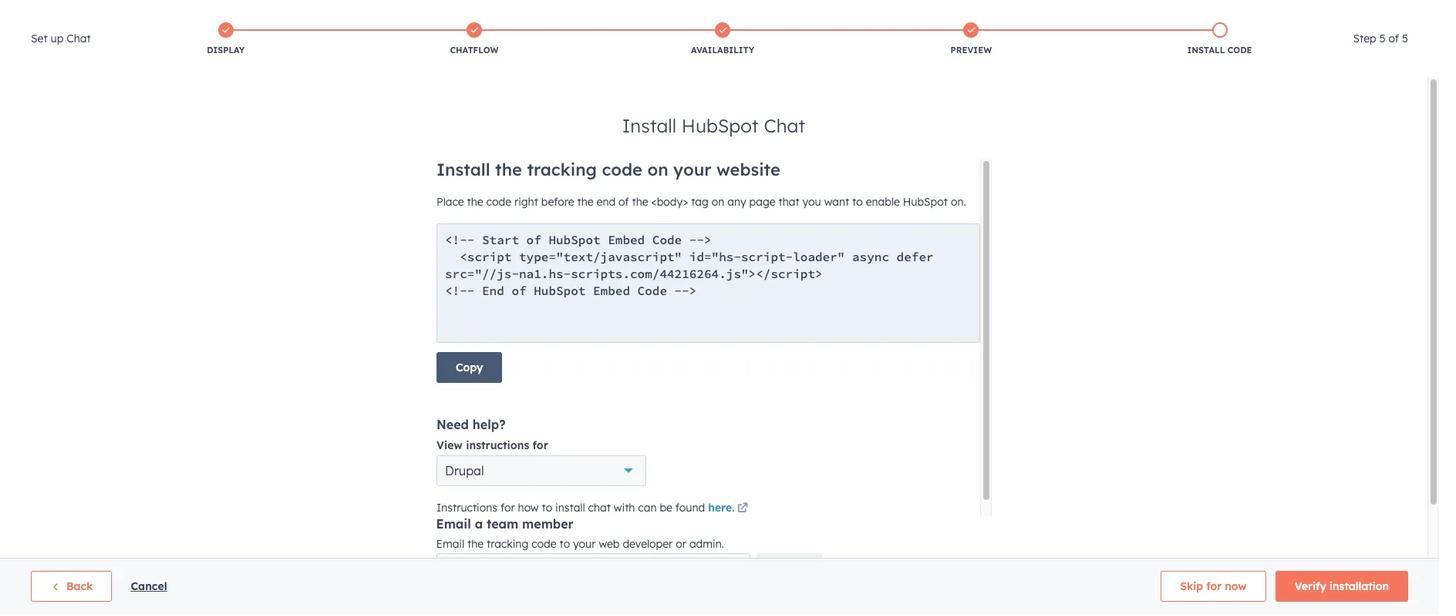 Task type: vqa. For each thing, say whether or not it's contained in the screenshot.
Marketplaces image
no



Task type: locate. For each thing, give the bounding box(es) containing it.
5 right of
[[1402, 32, 1409, 46]]

1 horizontal spatial 5
[[1402, 32, 1409, 46]]

0 vertical spatial email
[[436, 517, 471, 532]]

code
[[1228, 45, 1252, 56], [532, 538, 557, 552]]

chat right 'up'
[[67, 32, 91, 46]]

hubspot
[[682, 114, 759, 137]]

5
[[1380, 32, 1386, 46], [1402, 32, 1409, 46]]

settings link
[[1204, 4, 1223, 20]]

install left hubspot
[[622, 114, 677, 137]]

skip for now button
[[1161, 572, 1266, 602]]

1 vertical spatial code
[[532, 538, 557, 552]]

0 horizontal spatial chat
[[67, 32, 91, 46]]

email left a
[[436, 517, 471, 532]]

1 vertical spatial install
[[622, 114, 677, 137]]

back button
[[31, 572, 112, 602]]

cancel button
[[131, 578, 167, 596]]

search button
[[1399, 32, 1426, 59]]

5 left of
[[1380, 32, 1386, 46]]

1 vertical spatial chat
[[764, 114, 806, 137]]

0 vertical spatial install
[[1188, 45, 1225, 56]]

menu
[[1047, 0, 1421, 25]]

0 vertical spatial code
[[1228, 45, 1252, 56]]

install
[[1188, 45, 1225, 56], [622, 114, 677, 137]]

2 5 from the left
[[1402, 32, 1409, 46]]

chat inside heading
[[67, 32, 91, 46]]

skip
[[1180, 580, 1204, 594]]

display
[[207, 45, 245, 56]]

install code
[[1188, 45, 1252, 56]]

preview
[[951, 45, 992, 56]]

tracking
[[487, 538, 529, 552]]

1 horizontal spatial install
[[1188, 45, 1225, 56]]

email
[[436, 517, 471, 532], [436, 538, 464, 552]]

availability completed list item
[[599, 19, 847, 59]]

list
[[102, 19, 1344, 59]]

email left the the
[[436, 538, 464, 552]]

install inside list item
[[1188, 45, 1225, 56]]

settings image
[[1207, 7, 1221, 20]]

set up chat
[[31, 32, 91, 46]]

chat
[[67, 32, 91, 46], [764, 114, 806, 137]]

to
[[560, 538, 570, 552]]

step
[[1353, 32, 1377, 46]]

cancel
[[131, 580, 167, 594]]

1 horizontal spatial chat
[[764, 114, 806, 137]]

1 horizontal spatial code
[[1228, 45, 1252, 56]]

Search HubSpot search field
[[1223, 32, 1412, 59]]

member
[[522, 517, 574, 532]]

0 horizontal spatial code
[[532, 538, 557, 552]]

now
[[1225, 580, 1247, 594]]

developer
[[623, 538, 673, 552]]

0 horizontal spatial install
[[622, 114, 677, 137]]

set up chat heading
[[31, 29, 91, 48]]

verify
[[1295, 580, 1327, 594]]

chat right hubspot
[[764, 114, 806, 137]]

menu item
[[1225, 0, 1254, 25]]

search image
[[1407, 40, 1418, 51]]

0 horizontal spatial 5
[[1380, 32, 1386, 46]]

for
[[1207, 580, 1222, 594]]

chat for install hubspot chat
[[764, 114, 806, 137]]

install down the settings image
[[1188, 45, 1225, 56]]

step 5 of 5
[[1353, 32, 1409, 46]]

0 vertical spatial chat
[[67, 32, 91, 46]]

up
[[51, 32, 64, 46]]

1 vertical spatial email
[[436, 538, 464, 552]]

chat for set up chat
[[67, 32, 91, 46]]



Task type: describe. For each thing, give the bounding box(es) containing it.
verify installation button
[[1276, 572, 1409, 602]]

install hubspot chat
[[622, 114, 806, 137]]

installation
[[1330, 580, 1389, 594]]

a
[[475, 517, 483, 532]]

web
[[599, 538, 620, 552]]

skip for now
[[1180, 580, 1247, 594]]

display completed list item
[[102, 19, 350, 59]]

back
[[66, 580, 93, 594]]

chatflow
[[450, 45, 499, 56]]

1 5 from the left
[[1380, 32, 1386, 46]]

team
[[487, 517, 519, 532]]

preview completed list item
[[847, 19, 1096, 59]]

install for install hubspot chat
[[622, 114, 677, 137]]

install code list item
[[1096, 19, 1344, 59]]

2 email from the top
[[436, 538, 464, 552]]

1 email from the top
[[436, 517, 471, 532]]

or
[[676, 538, 687, 552]]

chatflow completed list item
[[350, 19, 599, 59]]

list containing display
[[102, 19, 1344, 59]]

of
[[1389, 32, 1399, 46]]

Enter email address text field
[[436, 554, 751, 585]]

code inside email a team member email the tracking code to your web developer or admin.
[[532, 538, 557, 552]]

availability
[[691, 45, 755, 56]]

email a team member email the tracking code to your web developer or admin.
[[436, 517, 724, 552]]

the
[[467, 538, 484, 552]]

install for install code
[[1188, 45, 1225, 56]]

your
[[573, 538, 596, 552]]

verify installation
[[1295, 580, 1389, 594]]

admin.
[[690, 538, 724, 552]]

code inside install code list item
[[1228, 45, 1252, 56]]

set
[[31, 32, 48, 46]]



